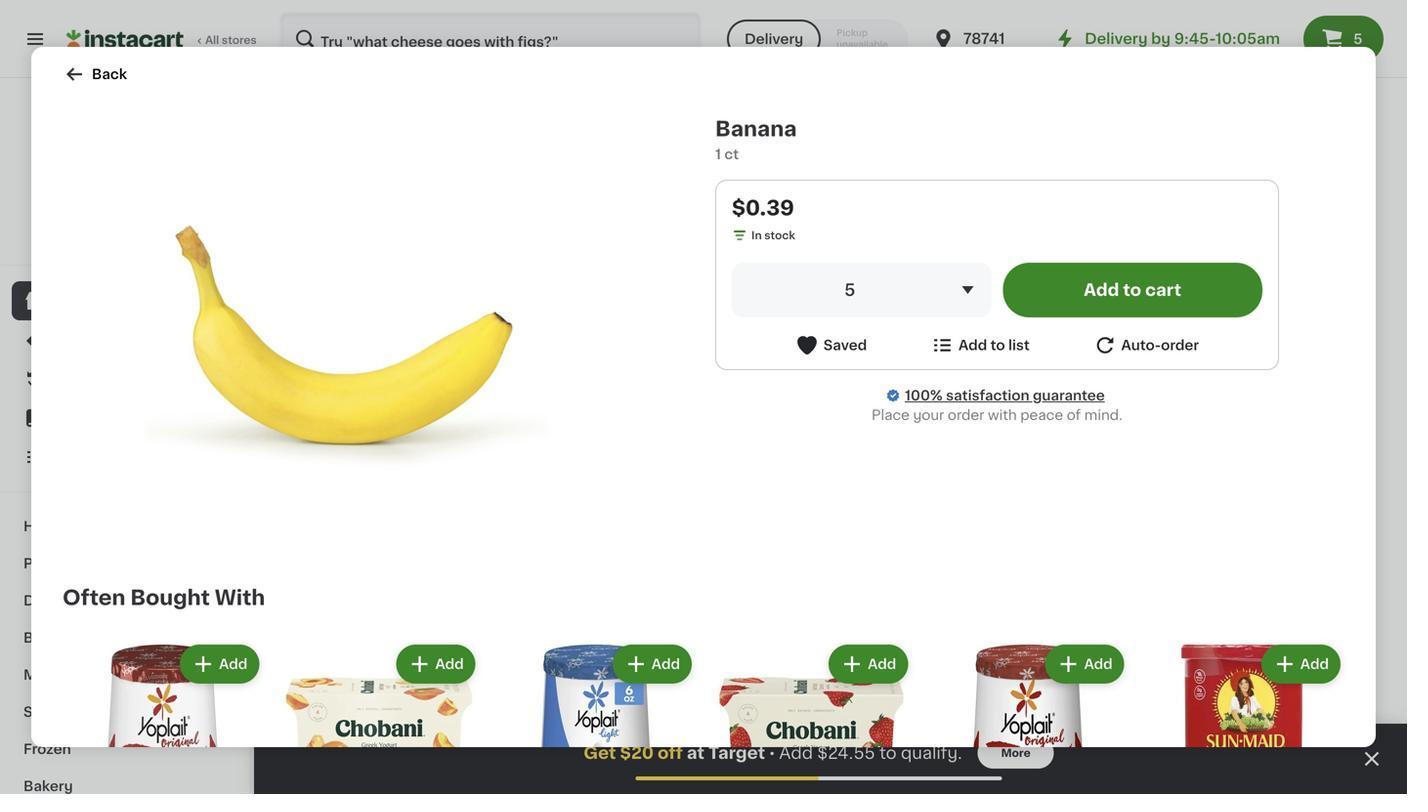 Task type: locate. For each thing, give the bounding box(es) containing it.
banana down 0
[[293, 374, 345, 388]]

order down cart
[[1161, 339, 1200, 352]]

& right meat
[[63, 669, 74, 682]]

2 $3.99 original price: $4.69 element from the left
[[1202, 346, 1369, 371]]

$4.69 inside product group
[[1070, 355, 1110, 369]]

1
[[716, 148, 721, 161], [293, 393, 298, 404]]

0 horizontal spatial banana
[[293, 374, 345, 388]]

2 horizontal spatial 5
[[1354, 32, 1363, 46]]

delivery inside delivery button
[[745, 32, 804, 46]]

& inside "link"
[[78, 706, 89, 719]]

& left candy
[[78, 706, 89, 719]]

1 vertical spatial guarantee
[[1033, 389, 1105, 403]]

1 horizontal spatial $3.99 original price: $4.69 element
[[1202, 346, 1369, 371]]

guarantee inside button
[[150, 237, 207, 248]]

0 horizontal spatial $ 9 99
[[843, 349, 881, 369]]

100% satisfaction guarantee
[[50, 237, 207, 248], [905, 389, 1105, 403]]

to up the miss
[[880, 745, 897, 762]]

$3.99 original price: $4.69 element
[[1021, 346, 1187, 371], [1202, 346, 1369, 371]]

instacart logo image
[[66, 27, 184, 51]]

more button
[[978, 738, 1055, 769]]

guarantee up 'of'
[[1033, 389, 1105, 403]]

add button
[[742, 178, 817, 213], [182, 647, 257, 682], [398, 647, 474, 682], [615, 647, 690, 682], [831, 647, 907, 682], [1047, 647, 1123, 682], [1264, 647, 1339, 682]]

1 vertical spatial order
[[948, 409, 985, 422]]

78741 button
[[932, 12, 1050, 66]]

$ 3 89
[[479, 740, 517, 760]]

to
[[1124, 282, 1142, 299], [991, 339, 1006, 352], [880, 745, 897, 762]]

$ 9 99 for crest
[[1025, 740, 1063, 760]]

99 for swiss
[[865, 741, 880, 751]]

99 for rockit
[[866, 349, 881, 360]]

$20
[[620, 745, 654, 762]]

0 vertical spatial guarantee
[[150, 237, 207, 248]]

$0.89 element
[[657, 346, 823, 371]]

1 vertical spatial satisfaction
[[946, 389, 1030, 403]]

2 vertical spatial to
[[880, 745, 897, 762]]

scotch
[[657, 765, 706, 779]]

0 vertical spatial &
[[65, 594, 76, 608]]

back
[[92, 67, 127, 81]]

& for dairy
[[65, 594, 76, 608]]

delivery inside delivery by 9:45-10:05am link
[[1085, 32, 1148, 46]]

100% satisfaction guarantee up with
[[905, 389, 1105, 403]]

$ 9 99 for rockit
[[843, 349, 881, 369]]

to left list
[[991, 339, 1006, 352]]

crest
[[1021, 765, 1058, 779]]

$4.69
[[1070, 355, 1110, 369], [1252, 355, 1292, 369]]

0 vertical spatial to
[[1124, 282, 1142, 299]]

keto
[[1204, 718, 1230, 729]]

ct up $0.39
[[725, 148, 739, 161]]

0 vertical spatial $ 9 99
[[843, 349, 881, 369]]

view pricing policy
[[66, 218, 171, 228]]

1 vertical spatial banana
[[293, 374, 345, 388]]

1 vertical spatial 5
[[845, 282, 856, 299]]

1 horizontal spatial banana
[[716, 119, 797, 139]]

to inside the treatment tracker modal dialog
[[880, 745, 897, 762]]

to left cart
[[1124, 282, 1142, 299]]

fraises
[[551, 374, 600, 388]]

2
[[850, 740, 863, 760], [1214, 740, 1227, 760]]

stock
[[765, 230, 796, 241]]

0 horizontal spatial to
[[880, 745, 897, 762]]

1 vertical spatial ct
[[300, 393, 312, 404]]

view pricing policy link
[[66, 215, 183, 231]]

0 vertical spatial 9
[[850, 349, 864, 369]]

1 vertical spatial &
[[63, 669, 74, 682]]

1 vertical spatial to
[[991, 339, 1006, 352]]

of
[[1067, 409, 1081, 422]]

9 up crest
[[1032, 740, 1046, 760]]

0 horizontal spatial 9
[[850, 349, 864, 369]]

1.5
[[1021, 393, 1035, 404]]

1 horizontal spatial to
[[991, 339, 1006, 352]]

saved
[[824, 339, 867, 352]]

2 2 from the left
[[1214, 740, 1227, 760]]

& left eggs
[[65, 594, 76, 608]]

satisfaction down pricing
[[82, 237, 148, 248]]

1 vertical spatial 1
[[293, 393, 298, 404]]

2 horizontal spatial to
[[1124, 282, 1142, 299]]

$ inside $ 3 89
[[479, 741, 486, 751]]

often bought with
[[63, 588, 265, 609]]

•
[[769, 746, 776, 761]]

1 horizontal spatial guarantee
[[1033, 389, 1105, 403]]

&
[[65, 594, 76, 608], [63, 669, 74, 682], [78, 706, 89, 719]]

seafood
[[78, 669, 137, 682]]

1 horizontal spatial 100% satisfaction guarantee
[[905, 389, 1105, 403]]

$24.55
[[818, 745, 876, 762]]

79
[[1229, 741, 1242, 751]]

holiday
[[23, 520, 78, 534]]

$ 4 99
[[661, 740, 700, 760]]

snacks & candy
[[23, 706, 139, 719]]

0 vertical spatial banana
[[716, 119, 797, 139]]

saved button
[[795, 333, 867, 358]]

9 up rockit
[[850, 349, 864, 369]]

$ 9 99 up crest
[[1025, 740, 1063, 760]]

1 vertical spatial $ 9 99
[[1025, 740, 1063, 760]]

$ 3 99
[[297, 740, 335, 760]]

0 vertical spatial 100%
[[50, 237, 80, 248]]

mix
[[916, 785, 941, 795]]

0 vertical spatial ct
[[725, 148, 739, 161]]

1 horizontal spatial 5
[[845, 282, 856, 299]]

ct
[[725, 148, 739, 161], [300, 393, 312, 404]]

2 vertical spatial 5
[[486, 349, 500, 369]]

$ 9 99 inside item carousel region
[[843, 349, 881, 369]]

main content
[[254, 78, 1408, 795]]

by
[[1152, 32, 1171, 46]]

0 horizontal spatial guarantee
[[150, 237, 207, 248]]

3 inside product group
[[1032, 349, 1045, 369]]

swiss miss chocolate hot cocoa mix wit
[[839, 765, 988, 795]]

0 horizontal spatial order
[[948, 409, 985, 422]]

1 horizontal spatial satisfaction
[[946, 389, 1030, 403]]

99 inside "$ 4 99"
[[685, 741, 700, 751]]

banana up $0.39
[[716, 119, 797, 139]]

hot
[[839, 785, 864, 795]]

order left with
[[948, 409, 985, 422]]

1 vertical spatial 100% satisfaction guarantee
[[905, 389, 1105, 403]]

None search field
[[280, 12, 702, 66]]

0 vertical spatial 1
[[716, 148, 721, 161]]

all stores link
[[66, 12, 258, 66]]

0 horizontal spatial 5
[[486, 349, 500, 369]]

product group
[[657, 172, 823, 391], [839, 172, 1005, 442], [1021, 172, 1187, 407], [63, 641, 263, 795], [279, 641, 480, 795], [495, 641, 696, 795], [712, 641, 912, 795], [928, 641, 1129, 795], [1144, 641, 1345, 795]]

pricing
[[96, 218, 134, 228]]

100% inside button
[[50, 237, 80, 248]]

produce
[[23, 557, 83, 571]]

99 inside $ 2 99
[[865, 741, 880, 751]]

10:05am
[[1216, 32, 1281, 46]]

100% satisfaction guarantee inside button
[[50, 237, 207, 248]]

0 horizontal spatial 100% satisfaction guarantee
[[50, 237, 207, 248]]

0 horizontal spatial 2
[[850, 740, 863, 760]]

$ inside $ 2 79
[[1206, 741, 1214, 751]]

0 vertical spatial 100% satisfaction guarantee
[[50, 237, 207, 248]]

1 horizontal spatial $4.69
[[1252, 355, 1292, 369]]

product group containing 3
[[1021, 172, 1187, 407]]

100% down view
[[50, 237, 80, 248]]

target
[[709, 745, 765, 762]]

to for cart
[[1124, 282, 1142, 299]]

0 vertical spatial 5
[[1354, 32, 1363, 46]]

scotch tape, gift-wrap
[[657, 765, 817, 779]]

pantry
[[526, 765, 571, 779]]

9 for rockit apple
[[850, 349, 864, 369]]

0 horizontal spatial delivery
[[745, 32, 804, 46]]

100% satisfaction guarantee down view pricing policy link
[[50, 237, 207, 248]]

0 vertical spatial order
[[1161, 339, 1200, 352]]

0 vertical spatial satisfaction
[[82, 237, 148, 248]]

$ 9 99 up rockit
[[843, 349, 881, 369]]

2 $4.69 from the left
[[1252, 355, 1292, 369]]

1 horizontal spatial 9
[[1032, 740, 1046, 760]]

$ 2 79
[[1206, 740, 1242, 760]]

0 horizontal spatial 1
[[293, 393, 298, 404]]

$ inside $ 3
[[1025, 349, 1032, 360]]

100% satisfaction guarantee button
[[30, 231, 219, 250]]

vitamin
[[475, 785, 527, 795]]

1 horizontal spatial ct
[[725, 148, 739, 161]]

snacks
[[23, 706, 75, 719]]

mind.
[[1085, 409, 1123, 422]]

1 vertical spatial 100%
[[905, 389, 943, 403]]

add inside the treatment tracker modal dialog
[[780, 745, 813, 762]]

2 left 79
[[1214, 740, 1227, 760]]

0 horizontal spatial satisfaction
[[82, 237, 148, 248]]

1 2 from the left
[[850, 740, 863, 760]]

99
[[866, 349, 881, 360], [320, 741, 335, 751], [685, 741, 700, 751], [865, 741, 880, 751], [1048, 741, 1063, 751]]

0 horizontal spatial ct
[[300, 393, 312, 404]]

$ 0 banana 1 ct
[[293, 349, 345, 404]]

delivery button
[[727, 20, 821, 59]]

$ inside $ 5 69
[[479, 349, 486, 360]]

1 $4.69 from the left
[[1070, 355, 1110, 369]]

1 vertical spatial 9
[[1032, 740, 1046, 760]]

whole
[[575, 765, 618, 779]]

add to cart
[[1084, 282, 1182, 299]]

often
[[63, 588, 126, 609]]

dairy & eggs link
[[12, 583, 238, 620]]

100% up your
[[905, 389, 943, 403]]

2 vertical spatial &
[[78, 706, 89, 719]]

1 horizontal spatial $ 9 99
[[1025, 740, 1063, 760]]

satisfaction up place your order with peace of mind.
[[946, 389, 1030, 403]]

in
[[752, 230, 762, 241]]

99 inside product group
[[866, 349, 881, 360]]

0 horizontal spatial $3.99 original price: $4.69 element
[[1021, 346, 1187, 371]]

off
[[658, 745, 683, 762]]

0 horizontal spatial 100%
[[50, 237, 80, 248]]

1.5 lb
[[1021, 393, 1048, 404]]

product group containing 9
[[839, 172, 1005, 442]]

delivery
[[1085, 32, 1148, 46], [745, 32, 804, 46]]

ct down 0
[[300, 393, 312, 404]]

0 horizontal spatial $4.69
[[1070, 355, 1110, 369]]

delivery by 9:45-10:05am
[[1085, 32, 1281, 46]]

& for meat
[[63, 669, 74, 682]]

2 up swiss
[[850, 740, 863, 760]]

3
[[1032, 349, 1045, 369], [1214, 349, 1227, 369], [304, 740, 318, 760], [486, 740, 500, 760]]

add inside "button"
[[779, 189, 807, 202]]

dairy & eggs
[[23, 594, 115, 608]]

99 for scotch
[[685, 741, 700, 751]]

3 for $ 3 89
[[486, 740, 500, 760]]

wrap
[[781, 765, 817, 779]]

3 for $ 3 99
[[304, 740, 318, 760]]

guarantee down policy on the top of page
[[150, 237, 207, 248]]

1 horizontal spatial delivery
[[1085, 32, 1148, 46]]

1 horizontal spatial 2
[[1214, 740, 1227, 760]]

auto-order button
[[1093, 333, 1200, 358]]

get $20 off at target • add $24.55 to qualify.
[[584, 745, 963, 762]]

bought
[[130, 588, 210, 609]]

1 horizontal spatial order
[[1161, 339, 1200, 352]]

99 inside $ 3 99
[[320, 741, 335, 751]]

peace
[[1021, 409, 1064, 422]]

1 horizontal spatial 1
[[716, 148, 721, 161]]

with
[[988, 409, 1017, 422]]

0
[[304, 349, 319, 369]]

9 inside product group
[[850, 349, 864, 369]]

5 inside button
[[1354, 32, 1363, 46]]



Task type: vqa. For each thing, say whether or not it's contained in the screenshot.
Sugar inside C&H Premium Pure Cane Granulated Sugar 4 Lb
no



Task type: describe. For each thing, give the bounding box(es) containing it.
eggs
[[80, 594, 115, 608]]

chocolate
[[917, 765, 988, 779]]

gift-
[[749, 765, 781, 779]]

whitening
[[1023, 718, 1079, 729]]

oz
[[490, 413, 502, 424]]

100% satisfaction guarantee link
[[905, 386, 1105, 406]]

bakery link
[[12, 768, 238, 795]]

banana inside item carousel region
[[293, 374, 345, 388]]

tape,
[[709, 765, 746, 779]]

5 button
[[1304, 16, 1384, 63]]

view
[[66, 218, 93, 228]]

$ inside $ 2 99
[[843, 741, 850, 751]]

frozen
[[23, 743, 71, 757]]

beachside fraises strawberries 16 oz container
[[475, 374, 600, 424]]

container
[[505, 413, 558, 424]]

beachside
[[475, 374, 548, 388]]

in stock
[[752, 230, 796, 241]]

miss
[[881, 765, 913, 779]]

treatment tracker modal dialog
[[254, 724, 1408, 795]]

add to cart button
[[1003, 263, 1263, 318]]

satisfaction inside button
[[82, 237, 148, 248]]

your
[[914, 409, 945, 422]]

with
[[215, 588, 265, 609]]

2 for $ 2 79
[[1214, 740, 1227, 760]]

1 $3.99 original price: $4.69 element from the left
[[1021, 346, 1187, 371]]

1 horizontal spatial 100%
[[905, 389, 943, 403]]

place
[[872, 409, 910, 422]]

milk
[[545, 785, 573, 795]]

$ inside $ 3 99
[[297, 741, 304, 751]]

$ 2 99
[[843, 740, 880, 760]]

auto-order
[[1122, 339, 1200, 352]]

3d
[[1062, 765, 1082, 779]]

meat
[[23, 669, 60, 682]]

9 for crest 3d white advanced radiant mint
[[1032, 740, 1046, 760]]

stores
[[222, 35, 257, 45]]

cocoa
[[868, 785, 913, 795]]

market
[[475, 765, 523, 779]]

89
[[502, 741, 517, 751]]

meat & seafood link
[[12, 657, 238, 694]]

$ inside "$ 4 99"
[[661, 741, 668, 751]]

all stores
[[205, 35, 257, 45]]

strawberries
[[475, 394, 562, 408]]

frozen link
[[12, 731, 238, 768]]

item carousel region
[[293, 102, 1369, 477]]

$ 3
[[1025, 349, 1045, 369]]

crest 3d white advanced radiant mint
[[1021, 765, 1184, 795]]

delivery for delivery by 9:45-10:05am
[[1085, 32, 1148, 46]]

add to list button
[[931, 333, 1030, 358]]

1 inside "$ 0 banana 1 ct"
[[293, 393, 298, 404]]

99 for crest
[[1048, 741, 1063, 751]]

beverages link
[[12, 620, 238, 657]]

delivery for delivery
[[745, 32, 804, 46]]

advanced
[[1021, 785, 1090, 795]]

5 inside field
[[845, 282, 856, 299]]

cart
[[1146, 282, 1182, 299]]

$ inside "$ 0 banana 1 ct"
[[297, 349, 304, 360]]

at
[[687, 745, 705, 762]]

qualify.
[[901, 745, 963, 762]]

69
[[502, 349, 517, 360]]

policy
[[137, 218, 171, 228]]

1 inside banana 1 ct
[[716, 148, 721, 161]]

order inside button
[[1161, 339, 1200, 352]]

auto-
[[1122, 339, 1161, 352]]

$ 5 69
[[479, 349, 517, 369]]

5 field
[[732, 263, 992, 318]]

5 inside item carousel region
[[486, 349, 500, 369]]

add button inside item carousel region
[[742, 178, 817, 213]]

16
[[475, 413, 487, 424]]

banana image
[[144, 133, 551, 540]]

bakery
[[23, 780, 73, 794]]

radiant
[[1093, 785, 1146, 795]]

$0.39
[[732, 198, 795, 218]]

main content containing 0
[[254, 78, 1408, 795]]

add to list
[[959, 339, 1030, 352]]

more
[[1002, 748, 1031, 759]]

rockit
[[839, 374, 883, 388]]

2 for $ 2 99
[[850, 740, 863, 760]]

produce link
[[12, 545, 238, 583]]

ct inside banana 1 ct
[[725, 148, 739, 161]]

beverages
[[23, 632, 98, 645]]

4
[[668, 740, 683, 760]]

delivery by 9:45-10:05am link
[[1054, 27, 1281, 51]]

to for list
[[991, 339, 1006, 352]]

holiday link
[[12, 508, 238, 545]]

& for snacks
[[78, 706, 89, 719]]

list
[[1009, 339, 1030, 352]]

ct inside "$ 0 banana 1 ct"
[[300, 393, 312, 404]]

lb
[[1038, 393, 1048, 404]]

all
[[205, 35, 219, 45]]

snacks & candy link
[[12, 694, 238, 731]]

3 for $ 3
[[1032, 349, 1045, 369]]

place your order with peace of mind.
[[872, 409, 1123, 422]]

(229)
[[911, 396, 940, 407]]

target logo image
[[82, 102, 168, 188]]

service type group
[[727, 20, 909, 59]]



